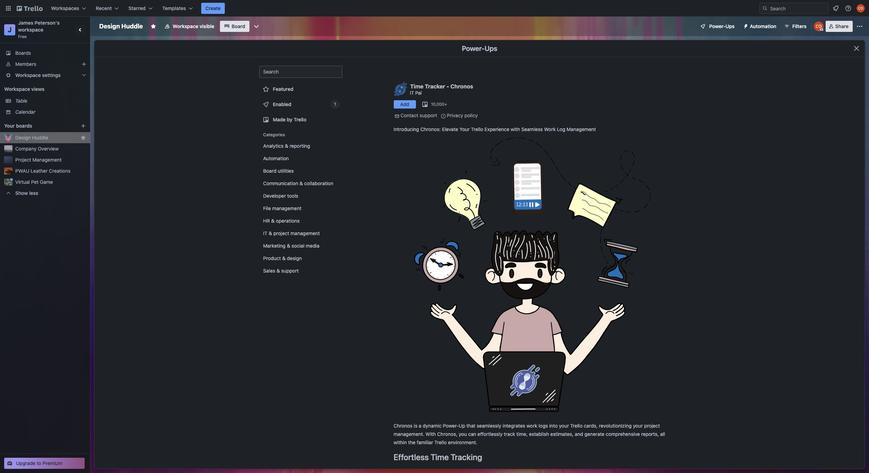 Task type: locate. For each thing, give the bounding box(es) containing it.
workspace inside dropdown button
[[15, 72, 41, 78]]

& right the analytics
[[285, 143, 288, 149]]

& for hr
[[271, 218, 275, 224]]

contact support link
[[401, 112, 437, 118]]

1 vertical spatial management
[[291, 230, 320, 236]]

1 horizontal spatial automation
[[750, 23, 777, 29]]

0 vertical spatial design
[[99, 23, 120, 30]]

0 vertical spatial time
[[410, 83, 424, 89]]

your down privacy policy on the top right of the page
[[460, 126, 470, 132]]

workspaces button
[[47, 3, 90, 14]]

& left design
[[282, 255, 286, 261]]

0 horizontal spatial automation
[[263, 156, 289, 161]]

chronos
[[451, 83, 473, 89], [394, 423, 413, 429]]

members link
[[0, 59, 90, 70]]

0 horizontal spatial management
[[32, 157, 62, 163]]

0 notifications image
[[832, 4, 840, 12]]

featured link
[[259, 82, 342, 96]]

elevate
[[442, 126, 458, 132]]

1 horizontal spatial design huddle
[[99, 23, 143, 30]]

sales & support link
[[259, 266, 342, 277]]

0 horizontal spatial board
[[232, 23, 245, 29]]

2 vertical spatial workspace
[[4, 86, 30, 92]]

board
[[232, 23, 245, 29], [263, 168, 277, 174]]

1 horizontal spatial sm image
[[440, 113, 447, 120]]

& right hr
[[271, 218, 275, 224]]

0 horizontal spatial sm image
[[394, 113, 401, 120]]

chronos is a dynamic power-up that seamlessly integrates work logs into your trello cards, revolutionizing your project management. with chronos, you can effortlessly track time, establish estimates, and generate comprehensive reports, all within the familiar trello environment.
[[394, 423, 665, 446]]

recent button
[[92, 3, 123, 14]]

open information menu image
[[845, 5, 852, 12]]

brand banner.png image
[[394, 138, 672, 416]]

design down recent dropdown button
[[99, 23, 120, 30]]

enabled
[[273, 101, 291, 107]]

virtual
[[15, 179, 30, 185]]

power-ups
[[710, 23, 735, 29], [462, 44, 498, 52]]

with
[[511, 126, 520, 132]]

0 horizontal spatial design huddle
[[15, 135, 48, 141]]

cards,
[[584, 423, 598, 429]]

create button
[[201, 3, 225, 14]]

company
[[15, 146, 37, 152]]

design huddle up company overview
[[15, 135, 48, 141]]

reports,
[[642, 431, 659, 437]]

it inside time tracker - chronos it pal
[[410, 90, 414, 96]]

project
[[15, 157, 31, 163]]

0 vertical spatial design huddle
[[99, 23, 143, 30]]

starred
[[129, 5, 146, 11]]

1 vertical spatial workspace
[[15, 72, 41, 78]]

1 vertical spatial project
[[645, 423, 660, 429]]

1 vertical spatial power-ups
[[462, 44, 498, 52]]

0 vertical spatial project
[[274, 230, 289, 236]]

0 vertical spatial support
[[420, 112, 437, 118]]

made by trello link
[[259, 113, 342, 127]]

time inside time tracker - chronos it pal
[[410, 83, 424, 89]]

it left pal
[[410, 90, 414, 96]]

track
[[504, 431, 516, 437]]

1 vertical spatial chronos
[[394, 423, 413, 429]]

the
[[408, 440, 416, 446]]

your up reports,
[[633, 423, 643, 429]]

tracking
[[451, 453, 482, 462]]

it inside "link"
[[263, 230, 268, 236]]

workspace down templates popup button
[[173, 23, 198, 29]]

1 vertical spatial support
[[281, 268, 299, 274]]

1 horizontal spatial power-ups
[[710, 23, 735, 29]]

0 vertical spatial ups
[[726, 23, 735, 29]]

trello down the policy
[[471, 126, 484, 132]]

power-ups inside power-ups button
[[710, 23, 735, 29]]

& inside 'link'
[[300, 181, 303, 186]]

& up "marketing" in the bottom left of the page
[[269, 230, 272, 236]]

project
[[274, 230, 289, 236], [645, 423, 660, 429]]

settings
[[42, 72, 61, 78]]

1 your from the left
[[559, 423, 569, 429]]

views
[[31, 86, 44, 92]]

1 vertical spatial it
[[263, 230, 268, 236]]

it down hr
[[263, 230, 268, 236]]

christina overa (christinaovera) image
[[857, 4, 865, 12], [814, 22, 824, 31]]

management inside "link"
[[291, 230, 320, 236]]

overview
[[38, 146, 59, 152]]

developer tools
[[263, 193, 298, 199]]

1 sm image from the left
[[394, 113, 401, 120]]

1 horizontal spatial huddle
[[121, 23, 143, 30]]

christina overa (christinaovera) image right 'filters'
[[814, 22, 824, 31]]

management down overview
[[32, 157, 62, 163]]

automation down search icon
[[750, 23, 777, 29]]

1 horizontal spatial ups
[[726, 23, 735, 29]]

1 vertical spatial christina overa (christinaovera) image
[[814, 22, 824, 31]]

board inside board utilities 'link'
[[263, 168, 277, 174]]

2 sm image from the left
[[440, 113, 447, 120]]

workspace down members
[[15, 72, 41, 78]]

sales
[[263, 268, 275, 274]]

1 horizontal spatial project
[[645, 423, 660, 429]]

0 vertical spatial board
[[232, 23, 245, 29]]

add board image
[[81, 123, 86, 129]]

workspace for workspace settings
[[15, 72, 41, 78]]

tools
[[287, 193, 298, 199]]

0 horizontal spatial your
[[559, 423, 569, 429]]

huddle up company overview
[[32, 135, 48, 141]]

0 horizontal spatial christina overa (christinaovera) image
[[814, 22, 824, 31]]

0 horizontal spatial project
[[274, 230, 289, 236]]

board for board
[[232, 23, 245, 29]]

1 horizontal spatial time
[[431, 453, 449, 462]]

0 vertical spatial power-
[[710, 23, 726, 29]]

marketing & social media link
[[259, 241, 342, 252]]

your up estimates,
[[559, 423, 569, 429]]

it & project management
[[263, 230, 320, 236]]

sm image down +
[[440, 113, 447, 120]]

analytics & reporting link
[[259, 141, 342, 152]]

your
[[559, 423, 569, 429], [633, 423, 643, 429]]

that
[[467, 423, 476, 429]]

2 horizontal spatial power-
[[710, 23, 726, 29]]

starred icon image
[[81, 135, 86, 141]]

project management link
[[15, 157, 86, 163]]

dynamic
[[423, 423, 442, 429]]

time tracker - chronos it pal
[[410, 83, 473, 96]]

1 vertical spatial ups
[[485, 44, 498, 52]]

show less
[[15, 190, 38, 196]]

time up pal
[[410, 83, 424, 89]]

& right sales
[[277, 268, 280, 274]]

your left boards
[[4, 123, 15, 129]]

management right log at right
[[567, 126, 596, 132]]

1 horizontal spatial design
[[99, 23, 120, 30]]

1 vertical spatial time
[[431, 453, 449, 462]]

workspace inside button
[[173, 23, 198, 29]]

time down familiar
[[431, 453, 449, 462]]

seamless
[[522, 126, 543, 132]]

it & project management link
[[259, 228, 342, 239]]

0 vertical spatial automation
[[750, 23, 777, 29]]

support up chronos:
[[420, 112, 437, 118]]

automation link
[[259, 153, 342, 164]]

& for sales
[[277, 268, 280, 274]]

0 vertical spatial management
[[567, 126, 596, 132]]

0 horizontal spatial your
[[4, 123, 15, 129]]

project inside chronos is a dynamic power-up that seamlessly integrates work logs into your trello cards, revolutionizing your project management. with chronos, you can effortlessly track time, establish estimates, and generate comprehensive reports, all within the familiar trello environment.
[[645, 423, 660, 429]]

with
[[426, 431, 436, 437]]

1 horizontal spatial power-
[[462, 44, 485, 52]]

christina overa (christinaovera) image right open information menu image
[[857, 4, 865, 12]]

1 horizontal spatial it
[[410, 90, 414, 96]]

to
[[37, 461, 41, 467]]

and
[[575, 431, 584, 437]]

chronos:
[[421, 126, 441, 132]]

& down board utilities 'link'
[[300, 181, 303, 186]]

0 horizontal spatial time
[[410, 83, 424, 89]]

1 vertical spatial power-
[[462, 44, 485, 52]]

chronos right -
[[451, 83, 473, 89]]

marketing
[[263, 243, 286, 249]]

management
[[272, 206, 302, 211], [291, 230, 320, 236]]

1 horizontal spatial board
[[263, 168, 277, 174]]

1 horizontal spatial your
[[633, 423, 643, 429]]

by
[[287, 117, 293, 123]]

0 vertical spatial huddle
[[121, 23, 143, 30]]

developer tools link
[[259, 191, 342, 202]]

star or unstar board image
[[151, 24, 156, 29]]

workspace up 'table'
[[4, 86, 30, 92]]

& inside "link"
[[269, 230, 272, 236]]

communication & collaboration
[[263, 181, 334, 186]]

design up company
[[15, 135, 31, 141]]

automation up board utilities
[[263, 156, 289, 161]]

project up reports,
[[645, 423, 660, 429]]

time,
[[517, 431, 528, 437]]

0 horizontal spatial design
[[15, 135, 31, 141]]

developer
[[263, 193, 286, 199]]

board link
[[220, 21, 249, 32]]

board for board utilities
[[263, 168, 277, 174]]

show
[[15, 190, 28, 196]]

support down design
[[281, 268, 299, 274]]

work
[[527, 423, 538, 429]]

management down hr & operations link
[[291, 230, 320, 236]]

introducing
[[394, 126, 419, 132]]

0 horizontal spatial it
[[263, 230, 268, 236]]

work
[[544, 126, 556, 132]]

chronos inside chronos is a dynamic power-up that seamlessly integrates work logs into your trello cards, revolutionizing your project management. with chronos, you can effortlessly track time, establish estimates, and generate comprehensive reports, all within the familiar trello environment.
[[394, 423, 413, 429]]

project down hr & operations
[[274, 230, 289, 236]]

1 horizontal spatial christina overa (christinaovera) image
[[857, 4, 865, 12]]

management up operations
[[272, 206, 302, 211]]

your boards with 5 items element
[[4, 122, 70, 130]]

0 vertical spatial christina overa (christinaovera) image
[[857, 4, 865, 12]]

trello right by
[[294, 117, 307, 123]]

& left social
[[287, 243, 290, 249]]

0 vertical spatial workspace
[[173, 23, 198, 29]]

design inside board name text box
[[99, 23, 120, 30]]

company overview link
[[15, 145, 86, 152]]

design huddle down recent dropdown button
[[99, 23, 143, 30]]

0 vertical spatial power-ups
[[710, 23, 735, 29]]

0 vertical spatial chronos
[[451, 83, 473, 89]]

& for communication
[[300, 181, 303, 186]]

your boards
[[4, 123, 32, 129]]

boards link
[[0, 48, 90, 59]]

trello down chronos,
[[435, 440, 447, 446]]

0 horizontal spatial power-
[[443, 423, 459, 429]]

workspace
[[18, 27, 43, 33]]

workspace for workspace visible
[[173, 23, 198, 29]]

workspace visible
[[173, 23, 214, 29]]

create
[[206, 5, 221, 11]]

chronos up management.
[[394, 423, 413, 429]]

0 horizontal spatial chronos
[[394, 423, 413, 429]]

board left customize views image
[[232, 23, 245, 29]]

1 vertical spatial design huddle
[[15, 135, 48, 141]]

1 horizontal spatial support
[[420, 112, 437, 118]]

sm image
[[394, 113, 401, 120], [440, 113, 447, 120]]

1 horizontal spatial chronos
[[451, 83, 473, 89]]

1 horizontal spatial management
[[567, 126, 596, 132]]

1 vertical spatial automation
[[263, 156, 289, 161]]

1 vertical spatial huddle
[[32, 135, 48, 141]]

sm image down the add button
[[394, 113, 401, 120]]

design huddle inside design huddle link
[[15, 135, 48, 141]]

design
[[99, 23, 120, 30], [15, 135, 31, 141]]

ups inside button
[[726, 23, 735, 29]]

workspaces
[[51, 5, 79, 11]]

2 vertical spatial power-
[[443, 423, 459, 429]]

1 vertical spatial board
[[263, 168, 277, 174]]

0 vertical spatial it
[[410, 90, 414, 96]]

it
[[410, 90, 414, 96], [263, 230, 268, 236]]

can
[[468, 431, 476, 437]]

huddle down the starred
[[121, 23, 143, 30]]

product & design
[[263, 255, 302, 261]]

privacy policy
[[447, 112, 478, 118]]

chronos inside time tracker - chronos it pal
[[451, 83, 473, 89]]

integrates
[[503, 423, 525, 429]]

virtual pet game
[[15, 179, 53, 185]]

board left utilities
[[263, 168, 277, 174]]

search image
[[763, 6, 768, 11]]

media
[[306, 243, 320, 249]]



Task type: describe. For each thing, give the bounding box(es) containing it.
0 horizontal spatial support
[[281, 268, 299, 274]]

revolutionizing
[[599, 423, 632, 429]]

product & design link
[[259, 253, 342, 264]]

tracker
[[425, 83, 446, 89]]

board utilities link
[[259, 166, 342, 177]]

starred button
[[124, 3, 157, 14]]

back to home image
[[17, 3, 43, 14]]

workspace for workspace views
[[4, 86, 30, 92]]

& for analytics
[[285, 143, 288, 149]]

creations
[[49, 168, 70, 174]]

table link
[[15, 98, 86, 104]]

Search field
[[760, 3, 829, 14]]

into
[[550, 423, 558, 429]]

familiar
[[417, 440, 433, 446]]

all
[[661, 431, 665, 437]]

filters
[[793, 23, 807, 29]]

templates
[[162, 5, 186, 11]]

design huddle inside board name text box
[[99, 23, 143, 30]]

contact support
[[401, 112, 437, 118]]

pwau
[[15, 168, 29, 174]]

2 your from the left
[[633, 423, 643, 429]]

you
[[459, 431, 467, 437]]

templates button
[[158, 3, 197, 14]]

upgrade
[[16, 461, 35, 467]]

huddle inside board name text box
[[121, 23, 143, 30]]

customize views image
[[253, 23, 260, 30]]

show menu image
[[857, 23, 864, 30]]

Board name text field
[[96, 21, 146, 32]]

power- inside power-ups button
[[710, 23, 726, 29]]

effortless
[[394, 453, 429, 462]]

utilities
[[278, 168, 294, 174]]

members
[[15, 61, 36, 67]]

james
[[18, 20, 33, 26]]

analytics & reporting
[[263, 143, 310, 149]]

file management link
[[259, 203, 342, 214]]

establish
[[529, 431, 549, 437]]

workspace visible button
[[160, 21, 219, 32]]

workspace navigation collapse icon image
[[76, 25, 85, 35]]

effortlessly
[[478, 431, 503, 437]]

management.
[[394, 431, 424, 437]]

primary element
[[0, 0, 870, 17]]

workspace views
[[4, 86, 44, 92]]

automation button
[[741, 21, 781, 32]]

power- inside chronos is a dynamic power-up that seamlessly integrates work logs into your trello cards, revolutionizing your project management. with chronos, you can effortlessly track time, establish estimates, and generate comprehensive reports, all within the familiar trello environment.
[[443, 423, 459, 429]]

& for product
[[282, 255, 286, 261]]

social
[[292, 243, 305, 249]]

add
[[400, 101, 409, 107]]

& for marketing
[[287, 243, 290, 249]]

featured
[[273, 86, 294, 92]]

1 vertical spatial management
[[32, 157, 62, 163]]

marketing & social media
[[263, 243, 320, 249]]

1 vertical spatial design
[[15, 135, 31, 141]]

upgrade to premium
[[16, 461, 62, 467]]

generate
[[585, 431, 605, 437]]

peterson's
[[35, 20, 60, 26]]

hr & operations link
[[259, 216, 342, 227]]

hr
[[263, 218, 270, 224]]

0 horizontal spatial ups
[[485, 44, 498, 52]]

pwau leather creations
[[15, 168, 70, 174]]

j link
[[4, 24, 15, 35]]

free
[[18, 34, 27, 39]]

seamlessly
[[477, 423, 502, 429]]

log
[[557, 126, 566, 132]]

hr & operations
[[263, 218, 300, 224]]

upgrade to premium link
[[4, 458, 85, 469]]

analytics
[[263, 143, 284, 149]]

& for it
[[269, 230, 272, 236]]

file
[[263, 206, 271, 211]]

company overview
[[15, 146, 59, 152]]

policy
[[465, 112, 478, 118]]

experience
[[485, 126, 510, 132]]

trello up 'and'
[[571, 423, 583, 429]]

share
[[836, 23, 849, 29]]

0 horizontal spatial power-ups
[[462, 44, 498, 52]]

project inside "link"
[[274, 230, 289, 236]]

made
[[273, 117, 286, 123]]

estimates,
[[551, 431, 574, 437]]

privacy
[[447, 112, 463, 118]]

10,000
[[431, 102, 445, 107]]

sales & support
[[263, 268, 299, 274]]

automation inside "button"
[[750, 23, 777, 29]]

design huddle link
[[15, 134, 78, 141]]

add button
[[394, 100, 416, 109]]

game
[[40, 179, 53, 185]]

design
[[287, 255, 302, 261]]

collaboration
[[304, 181, 334, 186]]

0 vertical spatial management
[[272, 206, 302, 211]]

recent
[[96, 5, 112, 11]]

james peterson's workspace free
[[18, 20, 61, 39]]

10,000 +
[[431, 102, 447, 107]]

made by trello
[[273, 117, 307, 123]]

Search text field
[[259, 66, 342, 78]]

boards
[[15, 50, 31, 56]]

communication & collaboration link
[[259, 178, 342, 189]]

operations
[[276, 218, 300, 224]]

show less button
[[0, 188, 90, 199]]

sm image
[[741, 21, 750, 31]]

your inside the your boards with 5 items element
[[4, 123, 15, 129]]

workspace settings button
[[0, 70, 90, 81]]

0 horizontal spatial huddle
[[32, 135, 48, 141]]

chronos,
[[437, 431, 458, 437]]

1 horizontal spatial your
[[460, 126, 470, 132]]

premium
[[43, 461, 62, 467]]

this member is an admin of this board. image
[[821, 28, 824, 31]]

j
[[8, 26, 12, 34]]

up
[[459, 423, 465, 429]]

virtual pet game link
[[15, 179, 86, 186]]

pal
[[415, 90, 422, 96]]

boards
[[16, 123, 32, 129]]



Task type: vqa. For each thing, say whether or not it's contained in the screenshot.
1st 'Add to Workspace' LINK from the top of the page
no



